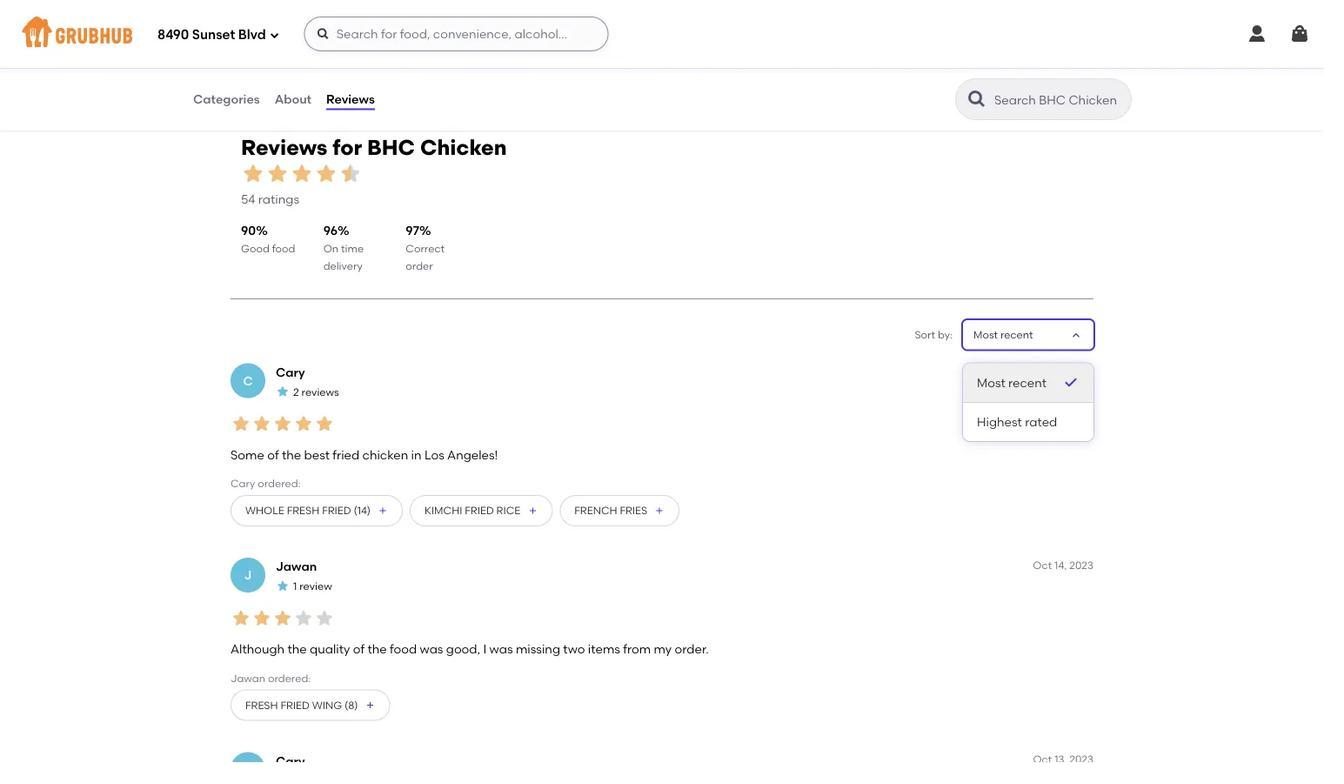 Task type: locate. For each thing, give the bounding box(es) containing it.
plus icon image right fries
[[654, 506, 665, 516]]

most recent option
[[963, 363, 1094, 403]]

wing
[[312, 699, 342, 711]]

Search BHC Chicken search field
[[993, 91, 1126, 108]]

0 horizontal spatial jawan
[[231, 671, 265, 684]]

1 vertical spatial ordered:
[[268, 671, 311, 684]]

weeks
[[1040, 364, 1071, 377]]

0 horizontal spatial fried
[[281, 699, 310, 711]]

1 horizontal spatial food
[[390, 642, 417, 656]]

fried inside 'button'
[[322, 504, 351, 517]]

ratings for 54 ratings
[[258, 192, 299, 206]]

reviews inside button
[[326, 92, 375, 106]]

recent up 3
[[1000, 328, 1033, 341]]

90
[[241, 223, 256, 238]]

0 horizontal spatial min
[[248, 24, 267, 37]]

25–40 min $2.99 delivery
[[528, 24, 596, 52]]

whole
[[245, 504, 284, 517]]

of
[[267, 447, 279, 462], [353, 642, 365, 656]]

in
[[411, 447, 422, 462]]

fried left rice
[[465, 504, 494, 517]]

of right 'quality'
[[353, 642, 365, 656]]

cary down some
[[231, 477, 255, 490]]

delivery down time
[[323, 260, 363, 272]]

svg image
[[316, 27, 330, 41]]

96
[[323, 223, 338, 238]]

plus icon image right rice
[[527, 506, 538, 516]]

fresh
[[287, 504, 320, 517], [245, 699, 278, 711]]

0 vertical spatial most
[[974, 328, 998, 341]]

delivery right $2.99
[[556, 40, 596, 52]]

ratings
[[444, 43, 485, 58], [258, 192, 299, 206]]

star icon image
[[415, 24, 429, 37], [429, 24, 443, 37], [443, 24, 457, 37], [457, 24, 471, 37], [471, 24, 485, 37], [471, 24, 485, 37], [241, 161, 265, 186], [265, 161, 290, 186], [290, 161, 314, 186], [314, 161, 338, 186], [338, 161, 363, 186], [338, 161, 363, 186], [276, 384, 290, 398], [231, 413, 251, 434], [251, 413, 272, 434], [272, 413, 293, 434], [293, 413, 314, 434], [314, 413, 335, 434], [276, 579, 290, 593], [231, 608, 251, 629], [251, 608, 272, 629], [272, 608, 293, 629], [293, 608, 314, 629], [314, 608, 335, 629]]

kimchi
[[425, 504, 462, 517]]

1 vertical spatial food
[[390, 642, 417, 656]]

2 min from the left
[[561, 24, 580, 37]]

0 horizontal spatial food
[[272, 242, 295, 255]]

although
[[231, 642, 285, 656]]

0 vertical spatial most recent
[[974, 328, 1033, 341]]

jawan ordered:
[[231, 671, 311, 684]]

delivery
[[246, 40, 285, 52], [556, 40, 596, 52], [323, 260, 363, 272]]

food left the good,
[[390, 642, 417, 656]]

1 vertical spatial reviews
[[241, 135, 327, 160]]

1
[[293, 580, 297, 593]]

fried left (14)
[[322, 504, 351, 517]]

1 was from the left
[[420, 642, 443, 656]]

fresh down the jawan ordered:
[[245, 699, 278, 711]]

highest rated
[[977, 414, 1057, 429]]

1 horizontal spatial fried
[[322, 504, 351, 517]]

fried for kimchi fried rice
[[465, 504, 494, 517]]

oct 14, 2023
[[1033, 559, 1094, 571]]

0 vertical spatial ratings
[[444, 43, 485, 58]]

ratings right 54
[[258, 192, 299, 206]]

0 horizontal spatial fresh
[[245, 699, 278, 711]]

1 vertical spatial cary
[[231, 477, 255, 490]]

0 horizontal spatial of
[[267, 447, 279, 462]]

0 vertical spatial chicken
[[553, 2, 594, 15]]

was right i
[[489, 642, 513, 656]]

jawan down although
[[231, 671, 265, 684]]

364
[[420, 43, 441, 58]]

delivery inside 96 on time delivery
[[323, 260, 363, 272]]

c
[[243, 373, 253, 388]]

$0.99
[[218, 40, 244, 52]]

0 vertical spatial reviews
[[326, 92, 375, 106]]

1 horizontal spatial ratings
[[444, 43, 485, 58]]

was left the good,
[[420, 642, 443, 656]]

most up highest
[[977, 375, 1005, 390]]

Search for food, convenience, alcohol... search field
[[304, 17, 609, 51]]

0 horizontal spatial was
[[420, 642, 443, 656]]

most right by: on the right
[[974, 328, 998, 341]]

0 horizontal spatial chicken
[[420, 135, 507, 160]]

rated
[[1025, 414, 1057, 429]]

correct
[[406, 242, 445, 255]]

min inside 25–40 min $2.99 delivery
[[561, 24, 580, 37]]

jawan for jawan
[[276, 559, 317, 574]]

the left 'quality'
[[287, 642, 307, 656]]

plus icon image for whole fresh fried (14)
[[378, 506, 388, 516]]

fresh right whole
[[287, 504, 320, 517]]

0 horizontal spatial cary
[[231, 477, 255, 490]]

0 vertical spatial fresh
[[287, 504, 320, 517]]

cary up 2
[[276, 365, 305, 379]]

0 horizontal spatial ratings
[[258, 192, 299, 206]]

plus icon image inside fresh fried wing (8) button
[[365, 700, 375, 710]]

some
[[231, 447, 264, 462]]

1 horizontal spatial svg image
[[1247, 23, 1268, 44]]

plus icon image inside kimchi fried rice button
[[527, 506, 538, 516]]

recent inside sort by: field
[[1000, 328, 1033, 341]]

0 horizontal spatial svg image
[[269, 30, 280, 40]]

fried
[[322, 504, 351, 517], [465, 504, 494, 517], [281, 699, 310, 711]]

two
[[563, 642, 585, 656]]

cary for cary
[[276, 365, 305, 379]]

fried left wing
[[281, 699, 310, 711]]

ratings right 364
[[444, 43, 485, 58]]

plus icon image for kimchi fried rice
[[527, 506, 538, 516]]

reviews down about button
[[241, 135, 327, 160]]

1 horizontal spatial fresh
[[287, 504, 320, 517]]

plus icon image right (14)
[[378, 506, 388, 516]]

1 vertical spatial recent
[[1008, 375, 1047, 390]]

reviews up for
[[326, 92, 375, 106]]

most recent up 3
[[974, 328, 1033, 341]]

svg image
[[1247, 23, 1268, 44], [1289, 23, 1310, 44], [269, 30, 280, 40]]

0 vertical spatial jawan
[[276, 559, 317, 574]]

recent
[[1000, 328, 1033, 341], [1008, 375, 1047, 390]]

0 vertical spatial ordered:
[[258, 477, 301, 490]]

plus icon image right (8)
[[365, 700, 375, 710]]

delivery inside 25–40 min $2.99 delivery
[[556, 40, 596, 52]]

was
[[420, 642, 443, 656], [489, 642, 513, 656]]

1 vertical spatial fresh
[[245, 699, 278, 711]]

most inside sort by: field
[[974, 328, 998, 341]]

54 ratings
[[241, 192, 299, 206]]

angeles!
[[447, 447, 498, 462]]

rice
[[496, 504, 521, 517]]

fried for fresh fried wing (8)
[[281, 699, 310, 711]]

french fries button
[[560, 495, 680, 526]]

min right 25–40
[[561, 24, 580, 37]]

1 horizontal spatial was
[[489, 642, 513, 656]]

review
[[299, 580, 332, 593]]

1 horizontal spatial delivery
[[323, 260, 363, 272]]

jawan
[[276, 559, 317, 574], [231, 671, 265, 684]]

min inside 15–30 min $0.99 delivery
[[248, 24, 267, 37]]

cary for cary ordered:
[[231, 477, 255, 490]]

food
[[272, 242, 295, 255], [390, 642, 417, 656]]

for
[[332, 135, 362, 160]]

8490 sunset blvd
[[157, 27, 266, 43]]

recent up highest rated at the right bottom of page
[[1008, 375, 1047, 390]]

min
[[248, 24, 267, 37], [561, 24, 580, 37]]

2 horizontal spatial fried
[[465, 504, 494, 517]]

(14)
[[354, 504, 371, 517]]

categories
[[193, 92, 260, 106]]

1 vertical spatial most
[[977, 375, 1005, 390]]

min for 15–30
[[248, 24, 267, 37]]

ordered:
[[258, 477, 301, 490], [268, 671, 311, 684]]

ordered: up fresh fried wing (8)
[[268, 671, 311, 684]]

the
[[282, 447, 301, 462], [287, 642, 307, 656], [368, 642, 387, 656]]

0 vertical spatial food
[[272, 242, 295, 255]]

54
[[241, 192, 255, 206]]

delivery for 96
[[323, 260, 363, 272]]

1 min from the left
[[248, 24, 267, 37]]

main navigation navigation
[[0, 0, 1324, 68]]

plus icon image inside french fries button
[[654, 506, 665, 516]]

items
[[588, 642, 620, 656]]

1 vertical spatial most recent
[[977, 375, 1047, 390]]

1 horizontal spatial cary
[[276, 365, 305, 379]]

jawan up 1
[[276, 559, 317, 574]]

of right some
[[267, 447, 279, 462]]

0 horizontal spatial delivery
[[246, 40, 285, 52]]

chicken
[[553, 2, 594, 15], [420, 135, 507, 160]]

fresh fried wing (8)
[[245, 699, 358, 711]]

delivery inside 15–30 min $0.99 delivery
[[246, 40, 285, 52]]

food right good
[[272, 242, 295, 255]]

kimchi fried rice button
[[410, 495, 553, 526]]

0 vertical spatial cary
[[276, 365, 305, 379]]

fresh inside 'button'
[[287, 504, 320, 517]]

97 correct order
[[406, 223, 445, 272]]

ordered: up whole
[[258, 477, 301, 490]]

chicken right 'bhc' at top left
[[420, 135, 507, 160]]

0 vertical spatial recent
[[1000, 328, 1033, 341]]

los
[[424, 447, 444, 462]]

2 horizontal spatial delivery
[[556, 40, 596, 52]]

plus icon image inside whole fresh fried (14) 'button'
[[378, 506, 388, 516]]

chicken up 25–40 min $2.99 delivery
[[553, 2, 594, 15]]

1 vertical spatial ratings
[[258, 192, 299, 206]]

fresh inside button
[[245, 699, 278, 711]]

1 horizontal spatial min
[[561, 24, 580, 37]]

1 horizontal spatial of
[[353, 642, 365, 656]]

3 weeks ago
[[1031, 364, 1094, 377]]

plus icon image
[[378, 506, 388, 516], [527, 506, 538, 516], [654, 506, 665, 516], [365, 700, 375, 710]]

ordered: for of
[[258, 477, 301, 490]]

reviews
[[326, 92, 375, 106], [241, 135, 327, 160]]

delivery right $0.99 at the top left of the page
[[246, 40, 285, 52]]

(8)
[[345, 699, 358, 711]]

most recent up highest rated at the right bottom of page
[[977, 375, 1047, 390]]

most recent
[[974, 328, 1033, 341], [977, 375, 1047, 390]]

1 vertical spatial jawan
[[231, 671, 265, 684]]

most
[[974, 328, 998, 341], [977, 375, 1005, 390]]

1 horizontal spatial jawan
[[276, 559, 317, 574]]

reviews button
[[325, 68, 376, 131]]

1 horizontal spatial chicken
[[553, 2, 594, 15]]

some of the best fried chicken in los angeles!
[[231, 447, 498, 462]]

reviews for reviews
[[326, 92, 375, 106]]

from
[[623, 642, 651, 656]]

ratings for 364 ratings
[[444, 43, 485, 58]]

best
[[304, 447, 330, 462]]

1 vertical spatial of
[[353, 642, 365, 656]]

good,
[[446, 642, 480, 656]]

8490
[[157, 27, 189, 43]]

min right the "15–30"
[[248, 24, 267, 37]]

cary
[[276, 365, 305, 379], [231, 477, 255, 490]]



Task type: vqa. For each thing, say whether or not it's contained in the screenshot.
the bottom Catering
no



Task type: describe. For each thing, give the bounding box(es) containing it.
i
[[483, 642, 487, 656]]

2023
[[1070, 559, 1094, 571]]

french fries
[[574, 504, 647, 517]]

reviews
[[302, 386, 339, 398]]

subscription pass image
[[528, 2, 546, 16]]

search icon image
[[967, 89, 987, 110]]

0 vertical spatial of
[[267, 447, 279, 462]]

3
[[1031, 364, 1037, 377]]

my
[[654, 642, 672, 656]]

1 review
[[293, 580, 332, 593]]

whole fresh fried (14) button
[[231, 495, 403, 526]]

blvd
[[238, 27, 266, 43]]

1 vertical spatial chicken
[[420, 135, 507, 160]]

25–40
[[528, 24, 559, 37]]

min for 25–40
[[561, 24, 580, 37]]

most recent inside most recent 'option'
[[977, 375, 1047, 390]]

on
[[323, 242, 339, 255]]

97
[[406, 223, 419, 238]]

by:
[[938, 328, 953, 341]]

reviews for reviews for bhc chicken
[[241, 135, 327, 160]]

2 horizontal spatial svg image
[[1289, 23, 1310, 44]]

bhc
[[367, 135, 415, 160]]

j
[[244, 568, 252, 582]]

missing
[[516, 642, 560, 656]]

about button
[[274, 68, 312, 131]]

whole fresh fried (14)
[[245, 504, 371, 517]]

96 on time delivery
[[323, 223, 364, 272]]

fries
[[620, 504, 647, 517]]

check icon image
[[1062, 374, 1080, 391]]

2
[[293, 386, 299, 398]]

delivery for 15–30
[[246, 40, 285, 52]]

french
[[574, 504, 617, 517]]

cary ordered:
[[231, 477, 301, 490]]

time
[[341, 242, 364, 255]]

plus icon image for fresh fried wing (8)
[[365, 700, 375, 710]]

highest
[[977, 414, 1022, 429]]

good
[[241, 242, 270, 255]]

14,
[[1055, 559, 1067, 571]]

fried
[[333, 447, 359, 462]]

quality
[[310, 642, 350, 656]]

$2.99
[[528, 40, 554, 52]]

ordered: for the
[[268, 671, 311, 684]]

15–30 min $0.99 delivery
[[218, 24, 285, 52]]

the left best
[[282, 447, 301, 462]]

the right 'quality'
[[368, 642, 387, 656]]

2 reviews
[[293, 386, 339, 398]]

fresh fried wing (8) button
[[231, 690, 390, 721]]

recent inside 'option'
[[1008, 375, 1047, 390]]

order.
[[675, 642, 709, 656]]

2 was from the left
[[489, 642, 513, 656]]

plus icon image for french fries
[[654, 506, 665, 516]]

ago
[[1073, 364, 1094, 377]]

although the quality of the food was good, i was missing two items from my order.
[[231, 642, 709, 656]]

food inside 90 good food
[[272, 242, 295, 255]]

delivery for 25–40
[[556, 40, 596, 52]]

jawan for jawan ordered:
[[231, 671, 265, 684]]

15–30
[[218, 24, 246, 37]]

kimchi fried rice
[[425, 504, 521, 517]]

364 ratings
[[420, 43, 485, 58]]

categories button
[[192, 68, 261, 131]]

90 good food
[[241, 223, 295, 255]]

sort by:
[[915, 328, 953, 341]]

Sort by: field
[[974, 327, 1033, 342]]

order
[[406, 260, 433, 272]]

sunset
[[192, 27, 235, 43]]

about
[[275, 92, 312, 106]]

most inside 'option'
[[977, 375, 1005, 390]]

caret down icon image
[[1069, 328, 1083, 342]]

reviews for bhc chicken
[[241, 135, 507, 160]]

sort
[[915, 328, 935, 341]]

oct
[[1033, 559, 1052, 571]]

chicken
[[362, 447, 408, 462]]



